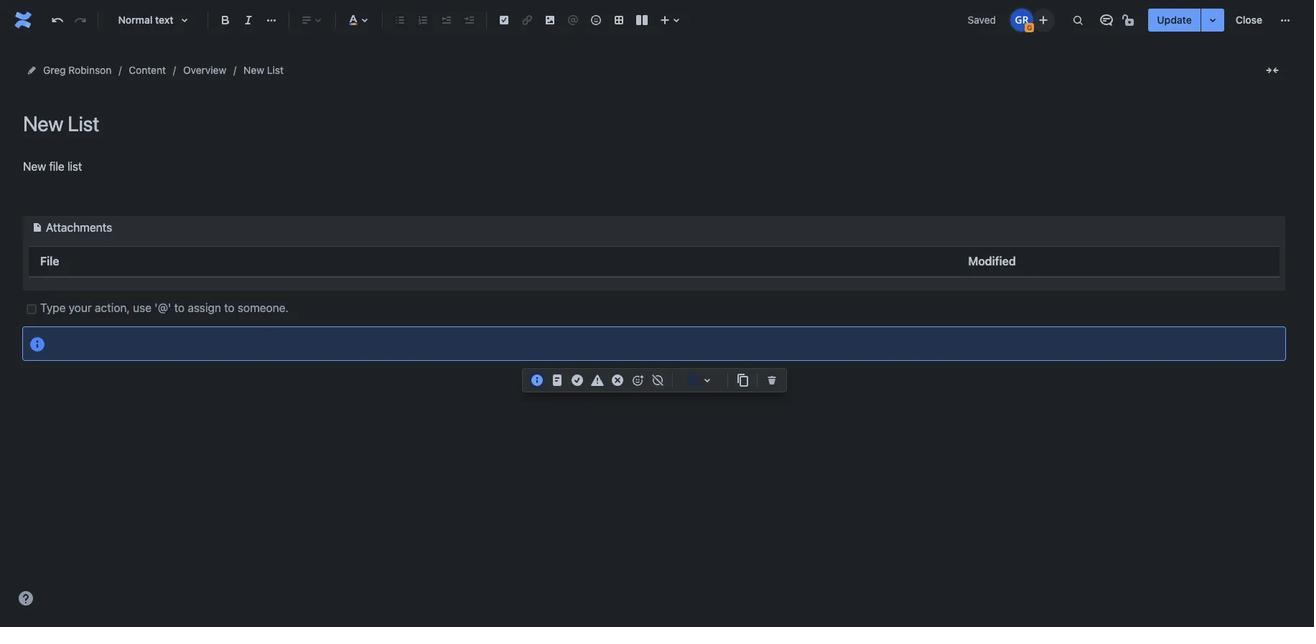 Task type: describe. For each thing, give the bounding box(es) containing it.
success image
[[569, 372, 586, 389]]

new list link
[[244, 62, 284, 79]]

new for new list
[[244, 64, 264, 76]]

normal text
[[118, 14, 174, 26]]

new for new file list
[[23, 160, 46, 173]]

editor add emoji image
[[629, 372, 647, 389]]

text
[[155, 14, 174, 26]]

find and replace image
[[1070, 11, 1087, 29]]

update
[[1158, 14, 1192, 26]]

numbered list ⌘⇧7 image
[[415, 11, 432, 29]]

greg robinson
[[43, 64, 112, 76]]

remove emoji image
[[649, 372, 667, 389]]

saved
[[968, 14, 997, 26]]

close
[[1236, 14, 1263, 26]]

file
[[49, 160, 64, 173]]

layouts image
[[634, 11, 651, 29]]

emoji image
[[588, 11, 605, 29]]

undo ⌘z image
[[49, 11, 66, 29]]

help image
[[17, 591, 34, 608]]

greg robinson link
[[43, 62, 112, 79]]

redo ⌘⇧z image
[[72, 11, 89, 29]]

table image
[[611, 11, 628, 29]]

no restrictions image
[[1122, 11, 1139, 29]]

indent tab image
[[461, 11, 478, 29]]

mention image
[[565, 11, 582, 29]]

robinson
[[68, 64, 112, 76]]

more image
[[1277, 11, 1295, 29]]

overview
[[183, 64, 226, 76]]

overview link
[[183, 62, 226, 79]]

list
[[267, 64, 284, 76]]

content
[[129, 64, 166, 76]]

file
[[40, 255, 59, 268]]

modified
[[969, 255, 1016, 268]]

update button
[[1149, 9, 1201, 32]]



Task type: vqa. For each thing, say whether or not it's contained in the screenshot.
'List Item' in the Global element
no



Task type: locate. For each thing, give the bounding box(es) containing it.
1 vertical spatial new
[[23, 160, 46, 173]]

make page fixed-width image
[[1264, 62, 1282, 79]]

close button
[[1228, 9, 1272, 32]]

action item image
[[496, 11, 513, 29]]

adjust update settings image
[[1205, 11, 1222, 29]]

error image
[[609, 372, 626, 389]]

outdent ⇧tab image
[[438, 11, 455, 29]]

list
[[67, 160, 82, 173]]

normal text button
[[104, 4, 202, 36]]

background color image
[[699, 372, 716, 389]]

new list
[[244, 64, 284, 76]]

0 horizontal spatial new
[[23, 160, 46, 173]]

new left the list
[[244, 64, 264, 76]]

normal
[[118, 14, 153, 26]]

add image, video, or file image
[[542, 11, 559, 29]]

warning image
[[589, 372, 606, 389]]

panel info image
[[29, 336, 46, 354]]

attachments
[[46, 221, 112, 234]]

move this page image
[[26, 65, 37, 76]]

greg robinson image
[[1011, 9, 1034, 32]]

confluence image
[[11, 9, 34, 32], [11, 9, 34, 32]]

new file list
[[23, 160, 82, 173]]

info image
[[529, 372, 546, 389]]

comment icon image
[[1099, 11, 1116, 29]]

new inside main content area, start typing to enter text. text box
[[23, 160, 46, 173]]

attachments image
[[29, 219, 46, 237]]

content link
[[129, 62, 166, 79]]

bullet list ⌘⇧8 image
[[392, 11, 409, 29]]

remove image
[[764, 372, 781, 389]]

1 horizontal spatial new
[[244, 64, 264, 76]]

editor toolbar toolbar
[[523, 369, 787, 408]]

Main content area, start typing to enter text. text field
[[23, 157, 1286, 360]]

italic ⌘i image
[[240, 11, 257, 29]]

new
[[244, 64, 264, 76], [23, 160, 46, 173]]

more formatting image
[[263, 11, 280, 29]]

Give this page a title text field
[[23, 112, 1286, 136]]

bold ⌘b image
[[217, 11, 234, 29]]

invite to edit image
[[1035, 11, 1053, 28]]

link image
[[519, 11, 536, 29]]

greg
[[43, 64, 66, 76]]

copy image
[[734, 372, 751, 389]]

note image
[[549, 372, 566, 389]]

new left file
[[23, 160, 46, 173]]

0 vertical spatial new
[[244, 64, 264, 76]]



